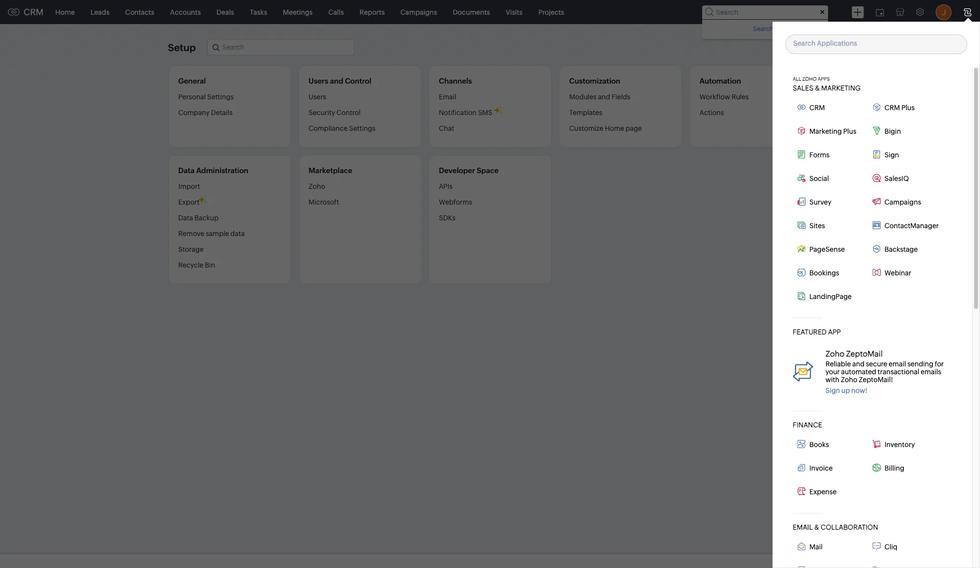 Task type: describe. For each thing, give the bounding box(es) containing it.
zoho up sign up now! link
[[841, 376, 858, 384]]

emails
[[921, 368, 942, 376]]

webinar
[[885, 269, 912, 277]]

your
[[826, 368, 841, 376]]

cliq
[[885, 543, 898, 551]]

compliance
[[309, 125, 348, 132]]

contacts
[[125, 8, 154, 16]]

books link
[[793, 438, 869, 452]]

meetings
[[283, 8, 313, 16]]

plus for marketing plus
[[844, 127, 857, 135]]

settings for personal settings
[[207, 93, 234, 101]]

invoice
[[810, 464, 833, 472]]

actions link
[[700, 105, 725, 121]]

personal settings link
[[178, 93, 234, 105]]

1 horizontal spatial campaigns
[[885, 198, 922, 206]]

landingpage
[[810, 293, 852, 300]]

with
[[826, 376, 840, 384]]

import
[[178, 183, 200, 190]]

templates link
[[570, 105, 603, 121]]

campaigns link for survey link
[[869, 195, 944, 209]]

users for users
[[309, 93, 327, 101]]

search
[[754, 25, 774, 32]]

zoho up reliable
[[826, 349, 845, 359]]

billing link
[[869, 461, 944, 475]]

inventory link
[[869, 438, 944, 452]]

backup
[[195, 214, 219, 222]]

mail
[[810, 543, 823, 551]]

survey
[[810, 198, 832, 206]]

fields
[[612, 93, 631, 101]]

forms
[[810, 151, 830, 159]]

webforms link
[[439, 194, 473, 210]]

sites
[[810, 222, 826, 230]]

crm inside "crm plus" link
[[885, 104, 901, 111]]

sdks link
[[439, 210, 456, 226]]

zoho up sales
[[803, 76, 817, 81]]

general
[[178, 77, 206, 85]]

search across zoho
[[754, 25, 812, 32]]

bigin link
[[869, 124, 944, 138]]

for
[[936, 360, 945, 368]]

data for data backup
[[178, 214, 193, 222]]

remove sample data link
[[178, 226, 245, 242]]

deals
[[217, 8, 234, 16]]

company details
[[178, 109, 233, 117]]

crm for the topmost crm link
[[24, 7, 44, 17]]

zoho up microsoft
[[309, 183, 325, 190]]

security
[[309, 109, 335, 117]]

chat
[[439, 125, 455, 132]]

workflow rules
[[700, 93, 749, 101]]

crm plus link
[[869, 101, 944, 114]]

expense link
[[793, 485, 869, 499]]

company
[[178, 109, 210, 117]]

data
[[231, 230, 245, 238]]

invoice link
[[793, 461, 869, 475]]

visits
[[506, 8, 523, 16]]

export link
[[178, 194, 200, 210]]

marketplace
[[309, 166, 353, 175]]

contactmanager link
[[869, 219, 944, 233]]

modules and fields
[[570, 93, 631, 101]]

rules
[[732, 93, 749, 101]]

& for email
[[815, 523, 820, 531]]

billing
[[885, 464, 905, 472]]

email & collaboration
[[793, 523, 879, 531]]

Search Applications text field
[[786, 35, 981, 52]]

zeptomail
[[847, 349, 883, 359]]

reports link
[[352, 0, 393, 24]]

sample
[[206, 230, 229, 238]]

notification sms link
[[439, 105, 493, 121]]

email link
[[439, 93, 457, 105]]

email for email & collaboration
[[793, 523, 814, 531]]

& for sales
[[815, 84, 821, 92]]

developer
[[439, 166, 476, 175]]

leads link
[[83, 0, 117, 24]]

zeptomail!
[[859, 376, 894, 384]]

recycle
[[178, 261, 204, 269]]

campaigns link for reports link
[[393, 0, 445, 24]]

mail link
[[793, 540, 869, 554]]

customize
[[570, 125, 604, 132]]

search across zoho link
[[752, 23, 823, 34]]

accounts
[[170, 8, 201, 16]]

notification
[[439, 109, 477, 117]]

home link
[[48, 0, 83, 24]]

survey link
[[793, 195, 869, 209]]

webinar link
[[869, 266, 944, 280]]

crm plus
[[885, 104, 915, 111]]

chat link
[[439, 121, 455, 136]]

contactmanager
[[885, 222, 940, 230]]

settings for compliance settings
[[349, 125, 376, 132]]

automated
[[842, 368, 877, 376]]

pagesense
[[810, 245, 846, 253]]

customize home page link
[[570, 121, 643, 136]]

documents
[[453, 8, 490, 16]]

inventory
[[885, 441, 916, 449]]

projects link
[[531, 0, 573, 24]]

and inside zoho zeptomail reliable and secure email sending for your automated transactional emails with zoho zeptomail! sign up now!
[[853, 360, 865, 368]]

crm for right crm link
[[810, 104, 826, 111]]

storage link
[[178, 242, 204, 257]]

automation
[[700, 77, 742, 85]]

salesiq
[[885, 174, 910, 182]]

data backup
[[178, 214, 219, 222]]



Task type: vqa. For each thing, say whether or not it's contained in the screenshot.
the right CRM link
yes



Task type: locate. For each thing, give the bounding box(es) containing it.
bookings
[[810, 269, 840, 277]]

1 horizontal spatial sign
[[885, 151, 900, 159]]

0 vertical spatial data
[[178, 166, 195, 175]]

users for users and control
[[309, 77, 329, 85]]

& up mail
[[815, 523, 820, 531]]

1 horizontal spatial crm link
[[793, 101, 869, 114]]

users link
[[309, 93, 327, 105]]

users
[[309, 77, 329, 85], [309, 93, 327, 101]]

1 vertical spatial email
[[793, 523, 814, 531]]

plus up bigin link
[[902, 104, 915, 111]]

and down zeptomail
[[853, 360, 865, 368]]

0 vertical spatial marketing
[[822, 84, 861, 92]]

social
[[810, 174, 830, 182]]

and for modules
[[598, 93, 611, 101]]

2 horizontal spatial crm
[[885, 104, 901, 111]]

0 horizontal spatial crm
[[24, 7, 44, 17]]

1 vertical spatial campaigns
[[885, 198, 922, 206]]

1 horizontal spatial plus
[[902, 104, 915, 111]]

zoho right the across
[[796, 25, 812, 32]]

marketing
[[822, 84, 861, 92], [810, 127, 842, 135]]

sign link
[[869, 148, 944, 162]]

zoho
[[796, 25, 812, 32], [803, 76, 817, 81], [309, 183, 325, 190], [826, 349, 845, 359], [841, 376, 858, 384]]

0 horizontal spatial crm link
[[8, 7, 44, 17]]

crm link
[[8, 7, 44, 17], [793, 101, 869, 114]]

0 vertical spatial users
[[309, 77, 329, 85]]

0 horizontal spatial campaigns
[[401, 8, 437, 16]]

1 users from the top
[[309, 77, 329, 85]]

webforms
[[439, 198, 473, 206]]

1 vertical spatial control
[[337, 109, 361, 117]]

1 horizontal spatial email
[[793, 523, 814, 531]]

data for data administration
[[178, 166, 195, 175]]

1 horizontal spatial settings
[[349, 125, 376, 132]]

0 vertical spatial campaigns link
[[393, 0, 445, 24]]

home left leads at the left of page
[[55, 8, 75, 16]]

sign
[[885, 151, 900, 159], [826, 387, 841, 394]]

0 vertical spatial email
[[439, 93, 457, 101]]

email
[[890, 360, 907, 368]]

home
[[55, 8, 75, 16], [605, 125, 625, 132]]

sending
[[908, 360, 934, 368]]

social link
[[793, 172, 869, 185]]

developer space
[[439, 166, 499, 175]]

0 vertical spatial control
[[345, 77, 372, 85]]

administration
[[196, 166, 249, 175]]

1 horizontal spatial home
[[605, 125, 625, 132]]

finance
[[793, 421, 823, 429]]

sign down with
[[826, 387, 841, 394]]

salesiq link
[[869, 172, 944, 185]]

plus inside 'link'
[[844, 127, 857, 135]]

0 horizontal spatial and
[[330, 77, 344, 85]]

notification sms
[[439, 109, 493, 117]]

crm inside crm link
[[810, 104, 826, 111]]

forms link
[[793, 148, 869, 162]]

meetings link
[[275, 0, 321, 24]]

cliq link
[[869, 540, 944, 554]]

marketing up forms link in the top right of the page
[[810, 127, 842, 135]]

workflow rules link
[[700, 93, 749, 105]]

1 vertical spatial settings
[[349, 125, 376, 132]]

campaigns link
[[393, 0, 445, 24], [869, 195, 944, 209]]

0 horizontal spatial email
[[439, 93, 457, 101]]

projects
[[539, 8, 565, 16]]

users up users link
[[309, 77, 329, 85]]

recycle bin
[[178, 261, 215, 269]]

apis
[[439, 183, 453, 190]]

users up the security
[[309, 93, 327, 101]]

control up the compliance settings link
[[337, 109, 361, 117]]

data
[[178, 166, 195, 175], [178, 214, 193, 222]]

sdks
[[439, 214, 456, 222]]

bookings link
[[793, 266, 869, 280]]

0 vertical spatial and
[[330, 77, 344, 85]]

contacts link
[[117, 0, 162, 24]]

0 vertical spatial plus
[[902, 104, 915, 111]]

up
[[842, 387, 851, 394]]

bigin
[[885, 127, 902, 135]]

campaigns up 'contactmanager' link
[[885, 198, 922, 206]]

backstage
[[885, 245, 919, 253]]

marketing down apps
[[822, 84, 861, 92]]

data up import in the left top of the page
[[178, 166, 195, 175]]

marketing inside 'link'
[[810, 127, 842, 135]]

remove sample data
[[178, 230, 245, 238]]

1 data from the top
[[178, 166, 195, 175]]

2 horizontal spatial and
[[853, 360, 865, 368]]

email down 'channels'
[[439, 93, 457, 101]]

1 vertical spatial &
[[815, 523, 820, 531]]

1 horizontal spatial crm
[[810, 104, 826, 111]]

crm link down the sales & marketing
[[793, 101, 869, 114]]

and left the fields
[[598, 93, 611, 101]]

expense
[[810, 488, 837, 496]]

workflow
[[700, 93, 731, 101]]

zoho zeptomail reliable and secure email sending for your automated transactional emails with zoho zeptomail! sign up now!
[[826, 349, 945, 394]]

crm
[[24, 7, 44, 17], [810, 104, 826, 111], [885, 104, 901, 111]]

zoho link
[[309, 182, 325, 194]]

& down "all zoho apps"
[[815, 84, 821, 92]]

customize home page
[[570, 125, 643, 132]]

1 vertical spatial campaigns link
[[869, 195, 944, 209]]

all
[[793, 76, 802, 81]]

1 horizontal spatial and
[[598, 93, 611, 101]]

sign inside zoho zeptomail reliable and secure email sending for your automated transactional emails with zoho zeptomail! sign up now!
[[826, 387, 841, 394]]

1 vertical spatial home
[[605, 125, 625, 132]]

1 vertical spatial data
[[178, 214, 193, 222]]

settings down the security control
[[349, 125, 376, 132]]

0 vertical spatial sign
[[885, 151, 900, 159]]

email for email
[[439, 93, 457, 101]]

crm link left home link
[[8, 7, 44, 17]]

recycle bin link
[[178, 257, 215, 273]]

deals link
[[209, 0, 242, 24]]

home left 'page'
[[605, 125, 625, 132]]

crm up bigin
[[885, 104, 901, 111]]

2 users from the top
[[309, 93, 327, 101]]

calls
[[329, 8, 344, 16]]

0 horizontal spatial sign
[[826, 387, 841, 394]]

pagesense link
[[793, 242, 869, 256]]

1 vertical spatial users
[[309, 93, 327, 101]]

1 vertical spatial plus
[[844, 127, 857, 135]]

sites link
[[793, 219, 869, 233]]

data backup link
[[178, 210, 219, 226]]

crm down the sales & marketing
[[810, 104, 826, 111]]

1 vertical spatial and
[[598, 93, 611, 101]]

security control link
[[309, 105, 361, 121]]

1 vertical spatial crm link
[[793, 101, 869, 114]]

0 horizontal spatial settings
[[207, 93, 234, 101]]

calls link
[[321, 0, 352, 24]]

email up mail
[[793, 523, 814, 531]]

settings up details
[[207, 93, 234, 101]]

all zoho apps
[[793, 76, 831, 81]]

users and control
[[309, 77, 372, 85]]

1 vertical spatial marketing
[[810, 127, 842, 135]]

control
[[345, 77, 372, 85], [337, 109, 361, 117]]

0 vertical spatial settings
[[207, 93, 234, 101]]

0 horizontal spatial plus
[[844, 127, 857, 135]]

0 vertical spatial home
[[55, 8, 75, 16]]

crm left home link
[[24, 7, 44, 17]]

2 vertical spatial and
[[853, 360, 865, 368]]

and inside modules and fields "link"
[[598, 93, 611, 101]]

control up security control link
[[345, 77, 372, 85]]

space
[[477, 166, 499, 175]]

campaigns link right reports
[[393, 0, 445, 24]]

remove
[[178, 230, 205, 238]]

backstage link
[[869, 242, 944, 256]]

2 data from the top
[[178, 214, 193, 222]]

data down export link
[[178, 214, 193, 222]]

sales & marketing
[[793, 84, 861, 92]]

plus for crm plus
[[902, 104, 915, 111]]

secure
[[867, 360, 888, 368]]

sign down bigin
[[885, 151, 900, 159]]

featured app
[[793, 328, 842, 336]]

actions
[[700, 109, 725, 117]]

accounts link
[[162, 0, 209, 24]]

export
[[178, 198, 200, 206]]

campaigns right reports
[[401, 8, 437, 16]]

0 vertical spatial crm link
[[8, 7, 44, 17]]

and up security control link
[[330, 77, 344, 85]]

1 horizontal spatial campaigns link
[[869, 195, 944, 209]]

across
[[776, 25, 795, 32]]

0 horizontal spatial home
[[55, 8, 75, 16]]

sign up now! link
[[826, 387, 868, 394]]

1 vertical spatial sign
[[826, 387, 841, 394]]

and for users
[[330, 77, 344, 85]]

0 horizontal spatial campaigns link
[[393, 0, 445, 24]]

campaigns link down salesiq link
[[869, 195, 944, 209]]

channels
[[439, 77, 472, 85]]

apps
[[818, 76, 831, 81]]

plus up forms link in the top right of the page
[[844, 127, 857, 135]]

reports
[[360, 8, 385, 16]]

0 vertical spatial campaigns
[[401, 8, 437, 16]]

0 vertical spatial &
[[815, 84, 821, 92]]



